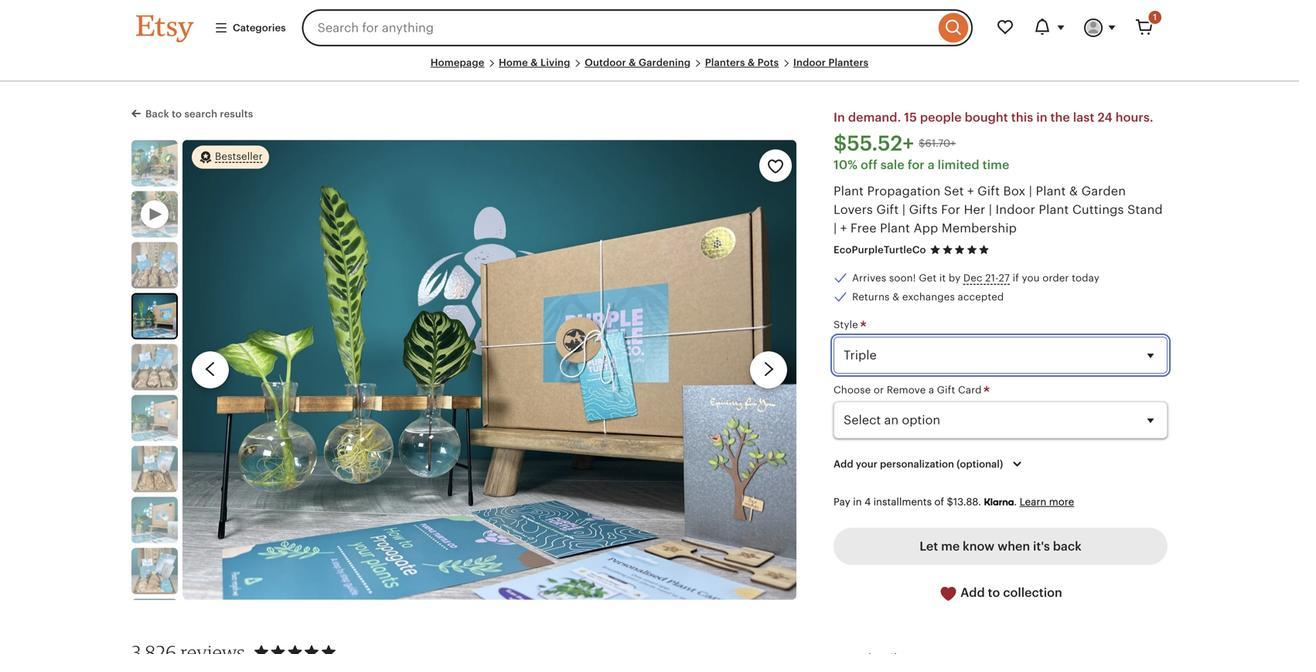 Task type: describe. For each thing, give the bounding box(es) containing it.
limited
[[938, 158, 979, 172]]

style
[[834, 319, 861, 331]]

add to collection button
[[834, 575, 1168, 613]]

results
[[220, 108, 253, 120]]

propagation
[[867, 184, 941, 198]]

1 planters from the left
[[705, 57, 745, 68]]

personalization
[[880, 459, 954, 470]]

card
[[958, 385, 982, 396]]

today
[[1072, 273, 1099, 284]]

categories
[[233, 22, 286, 34]]

$55.52+
[[834, 132, 914, 155]]

indoor planters
[[793, 57, 869, 68]]

of
[[934, 497, 944, 508]]

plant propagation set gift box plant & garden lovers gift image 8 image
[[131, 548, 178, 595]]

home & living link
[[499, 57, 570, 68]]

box
[[1003, 184, 1026, 198]]

to for add
[[988, 587, 1000, 600]]

gift for set
[[977, 184, 1000, 198]]

returns
[[852, 291, 890, 303]]

order
[[1043, 273, 1069, 284]]

you
[[1022, 273, 1040, 284]]

add for add to collection
[[960, 587, 985, 600]]

time
[[983, 158, 1009, 172]]

let
[[920, 540, 938, 554]]

plant propagation set gift box plant & garden lovers gift ultimate set of 3 image
[[131, 140, 178, 187]]

pay in 4 installments of $13.88. klarna . learn more
[[834, 497, 1074, 509]]

collection
[[1003, 587, 1062, 600]]

arrives soon! get it by dec 21-27 if you order today
[[852, 273, 1099, 284]]

lovers
[[834, 203, 873, 217]]

24
[[1098, 111, 1113, 125]]

| down the lovers
[[834, 221, 837, 235]]

plant propagation set gift box plant & garden lovers gift single image
[[131, 497, 178, 544]]

by
[[949, 273, 961, 284]]

menu bar containing homepage
[[136, 56, 1163, 82]]

your
[[856, 459, 878, 470]]

or
[[874, 385, 884, 396]]

.
[[1014, 497, 1017, 508]]

outdoor
[[585, 57, 626, 68]]

klarna
[[984, 497, 1014, 509]]

add for add your personalization (optional)
[[834, 459, 853, 470]]

0 vertical spatial a
[[928, 158, 935, 172]]

| right her on the top of the page
[[989, 203, 992, 217]]

1 horizontal spatial plant propagation set gift box plant & garden lovers gift triple image
[[182, 140, 796, 601]]

indoor planters link
[[793, 57, 869, 68]]

0 horizontal spatial plant propagation set gift box plant & garden lovers gift triple image
[[133, 295, 176, 338]]

choose
[[834, 385, 871, 396]]

home & living
[[499, 57, 570, 68]]

arrives
[[852, 273, 886, 284]]

gifts
[[909, 203, 938, 217]]

her
[[964, 203, 985, 217]]

installments
[[873, 497, 932, 508]]

plant propagation set + gift box | plant & garden lovers gift | gifts for her | indoor plant cuttings stand | + free plant app membership
[[834, 184, 1163, 235]]

let me know when it's back
[[920, 540, 1082, 554]]

1
[[1153, 12, 1157, 22]]

people
[[920, 111, 962, 125]]

categories button
[[203, 14, 297, 42]]

plant up the lovers
[[834, 184, 864, 198]]

add your personalization (optional) button
[[822, 448, 1038, 481]]

more
[[1049, 497, 1074, 508]]

soon! get
[[889, 273, 937, 284]]

$13.88.
[[947, 497, 981, 508]]

2 planters from the left
[[828, 57, 869, 68]]

exchanges
[[902, 291, 955, 303]]

ecopurpleturtleco link
[[834, 244, 926, 256]]

in
[[834, 111, 845, 125]]

& inside the plant propagation set + gift box | plant & garden lovers gift | gifts for her | indoor plant cuttings stand | + free plant app membership
[[1069, 184, 1078, 198]]

plant left cuttings
[[1039, 203, 1069, 217]]

0 horizontal spatial gift
[[876, 203, 899, 217]]

planters & pots
[[705, 57, 779, 68]]

| down propagation
[[902, 203, 906, 217]]

pay
[[834, 497, 850, 508]]

cuttings
[[1072, 203, 1124, 217]]

accepted
[[958, 291, 1004, 303]]

remove
[[887, 385, 926, 396]]

for
[[941, 203, 960, 217]]

home
[[499, 57, 528, 68]]

& for planters & pots
[[748, 57, 755, 68]]



Task type: locate. For each thing, give the bounding box(es) containing it.
10%
[[834, 158, 858, 172]]

a right remove
[[929, 385, 934, 396]]

1 vertical spatial add
[[960, 587, 985, 600]]

1 vertical spatial in
[[853, 497, 862, 508]]

outdoor & gardening
[[585, 57, 691, 68]]

1 link
[[1126, 9, 1163, 46]]

gift down propagation
[[876, 203, 899, 217]]

back
[[1053, 540, 1082, 554]]

garden
[[1081, 184, 1126, 198]]

this
[[1011, 111, 1033, 125]]

gift
[[977, 184, 1000, 198], [876, 203, 899, 217], [937, 385, 955, 396]]

1 vertical spatial gift
[[876, 203, 899, 217]]

in left the 4
[[853, 497, 862, 508]]

2 horizontal spatial gift
[[977, 184, 1000, 198]]

21-
[[985, 273, 999, 284]]

planters up in
[[828, 57, 869, 68]]

gift left card
[[937, 385, 955, 396]]

hours.
[[1116, 111, 1153, 125]]

1 vertical spatial +
[[840, 221, 847, 235]]

add down know
[[960, 587, 985, 600]]

& right home on the top left of the page
[[531, 57, 538, 68]]

in left the the
[[1036, 111, 1047, 125]]

none search field inside categories banner
[[302, 9, 973, 46]]

Search for anything text field
[[302, 9, 935, 46]]

free
[[850, 221, 877, 235]]

0 horizontal spatial +
[[840, 221, 847, 235]]

15
[[904, 111, 917, 125]]

add inside 'add your personalization (optional)' dropdown button
[[834, 459, 853, 470]]

a right for
[[928, 158, 935, 172]]

planters
[[705, 57, 745, 68], [828, 57, 869, 68]]

to right the back
[[172, 108, 182, 120]]

0 vertical spatial in
[[1036, 111, 1047, 125]]

add your personalization (optional)
[[834, 459, 1003, 470]]

indoor down box at top
[[996, 203, 1035, 217]]

2 vertical spatial gift
[[937, 385, 955, 396]]

1 horizontal spatial indoor
[[996, 203, 1035, 217]]

if
[[1013, 273, 1019, 284]]

& left garden
[[1069, 184, 1078, 198]]

1 horizontal spatial in
[[1036, 111, 1047, 125]]

back to search results link
[[131, 105, 253, 121]]

know
[[963, 540, 995, 554]]

0 vertical spatial to
[[172, 108, 182, 120]]

in
[[1036, 111, 1047, 125], [853, 497, 862, 508]]

it's
[[1033, 540, 1050, 554]]

plant propagation set gift box plant & garden lovers gift image 4 image
[[131, 344, 178, 391]]

+ right set
[[967, 184, 974, 198]]

plant right box at top
[[1036, 184, 1066, 198]]

& for returns & exchanges accepted
[[892, 291, 900, 303]]

1 vertical spatial to
[[988, 587, 1000, 600]]

a
[[928, 158, 935, 172], [929, 385, 934, 396]]

bought
[[965, 111, 1008, 125]]

back to search results
[[145, 108, 253, 120]]

1 vertical spatial indoor
[[996, 203, 1035, 217]]

indoor right pots
[[793, 57, 826, 68]]

& for outdoor & gardening
[[629, 57, 636, 68]]

1 horizontal spatial +
[[967, 184, 974, 198]]

bestseller
[[215, 151, 263, 162]]

back
[[145, 108, 169, 120]]

in inside pay in 4 installments of $13.88. klarna . learn more
[[853, 497, 862, 508]]

last
[[1073, 111, 1094, 125]]

homepage
[[430, 57, 484, 68]]

in demand. 15 people bought this in the last 24 hours.
[[834, 111, 1153, 125]]

0 vertical spatial add
[[834, 459, 853, 470]]

| right box at top
[[1029, 184, 1032, 198]]

sale
[[881, 158, 905, 172]]

plant propagation set gift box plant & garden lovers gift double image
[[131, 395, 178, 442]]

off
[[861, 158, 878, 172]]

membership
[[942, 221, 1017, 235]]

1 horizontal spatial planters
[[828, 57, 869, 68]]

0 horizontal spatial to
[[172, 108, 182, 120]]

$55.52+ $61.70+
[[834, 132, 956, 155]]

for
[[908, 158, 925, 172]]

+ left the free
[[840, 221, 847, 235]]

planters & pots link
[[705, 57, 779, 68]]

dec
[[963, 273, 983, 284]]

1 horizontal spatial to
[[988, 587, 1000, 600]]

let me know when it's back button
[[834, 529, 1168, 566]]

demand.
[[848, 111, 901, 125]]

stand
[[1127, 203, 1163, 217]]

1 vertical spatial a
[[929, 385, 934, 396]]

returns & exchanges accepted
[[852, 291, 1004, 303]]

& left pots
[[748, 57, 755, 68]]

categories banner
[[108, 0, 1191, 56]]

choose or remove a gift card
[[834, 385, 984, 396]]

gardening
[[639, 57, 691, 68]]

the
[[1050, 111, 1070, 125]]

0 vertical spatial gift
[[977, 184, 1000, 198]]

|
[[1029, 184, 1032, 198], [902, 203, 906, 217], [989, 203, 992, 217], [834, 221, 837, 235]]

&
[[531, 57, 538, 68], [629, 57, 636, 68], [748, 57, 755, 68], [1069, 184, 1078, 198], [892, 291, 900, 303]]

0 horizontal spatial in
[[853, 497, 862, 508]]

to for back
[[172, 108, 182, 120]]

living
[[540, 57, 570, 68]]

+
[[967, 184, 974, 198], [840, 221, 847, 235]]

1 horizontal spatial gift
[[937, 385, 955, 396]]

& right outdoor
[[629, 57, 636, 68]]

add to collection
[[957, 587, 1062, 600]]

planters left pots
[[705, 57, 745, 68]]

plant propagation set gift box plant & garden lovers gift triple image
[[182, 140, 796, 601], [133, 295, 176, 338]]

plant propagation set gift box plant & garden lovers gift image 6 image
[[131, 446, 178, 493]]

learn
[[1020, 497, 1046, 508]]

set
[[944, 184, 964, 198]]

to
[[172, 108, 182, 120], [988, 587, 1000, 600]]

0 horizontal spatial planters
[[705, 57, 745, 68]]

& right returns on the top
[[892, 291, 900, 303]]

it
[[939, 273, 946, 284]]

(optional)
[[957, 459, 1003, 470]]

search
[[184, 108, 217, 120]]

pots
[[757, 57, 779, 68]]

0 horizontal spatial add
[[834, 459, 853, 470]]

1 horizontal spatial add
[[960, 587, 985, 600]]

homepage link
[[430, 57, 484, 68]]

plant up ecopurpleturtleco link
[[880, 221, 910, 235]]

gift up her on the top of the page
[[977, 184, 1000, 198]]

None search field
[[302, 9, 973, 46]]

plant propagation set gift box plant & garden lovers gift image 2 image
[[131, 242, 178, 289]]

10% off sale for a limited time
[[834, 158, 1009, 172]]

when
[[998, 540, 1030, 554]]

to inside button
[[988, 587, 1000, 600]]

bestseller button
[[192, 145, 269, 170]]

to left collection
[[988, 587, 1000, 600]]

4
[[864, 497, 871, 508]]

0 vertical spatial +
[[967, 184, 974, 198]]

& for home & living
[[531, 57, 538, 68]]

app
[[914, 221, 938, 235]]

0 horizontal spatial indoor
[[793, 57, 826, 68]]

outdoor & gardening link
[[585, 57, 691, 68]]

add inside button
[[960, 587, 985, 600]]

ecopurpleturtleco
[[834, 244, 926, 256]]

add left your
[[834, 459, 853, 470]]

gift for remove
[[937, 385, 955, 396]]

menu bar
[[136, 56, 1163, 82]]

learn more button
[[1020, 497, 1074, 508]]

27
[[999, 273, 1010, 284]]

indoor inside the plant propagation set + gift box | plant & garden lovers gift | gifts for her | indoor plant cuttings stand | + free plant app membership
[[996, 203, 1035, 217]]

0 vertical spatial indoor
[[793, 57, 826, 68]]

plant
[[834, 184, 864, 198], [1036, 184, 1066, 198], [1039, 203, 1069, 217], [880, 221, 910, 235]]



Task type: vqa. For each thing, say whether or not it's contained in the screenshot.
to
yes



